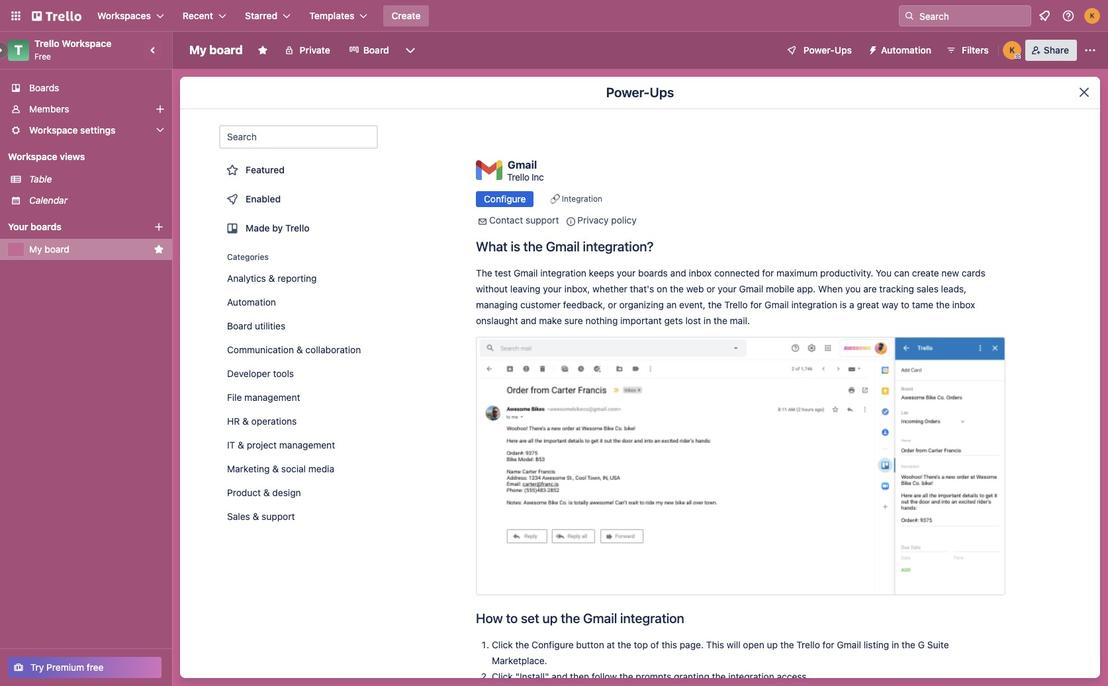Task type: vqa. For each thing, say whether or not it's contained in the screenshot.
file management on the left bottom of page
yes



Task type: locate. For each thing, give the bounding box(es) containing it.
inbox down leads,
[[952, 299, 975, 310]]

& for hr
[[242, 416, 249, 427]]

0 vertical spatial for
[[762, 267, 774, 279]]

🔗
[[550, 194, 560, 204]]

0 horizontal spatial board
[[227, 320, 252, 332]]

1 vertical spatial automation
[[227, 297, 276, 308]]

0 vertical spatial is
[[511, 239, 520, 254]]

1 vertical spatial management
[[279, 440, 335, 451]]

workspace for views
[[8, 151, 57, 162]]

my board down your boards
[[29, 244, 69, 255]]

1 vertical spatial my
[[29, 244, 42, 255]]

for left listing
[[823, 639, 834, 650]]

or
[[706, 283, 715, 295], [608, 299, 617, 310]]

1 horizontal spatial in
[[892, 639, 899, 650]]

your up that's
[[617, 267, 636, 279]]

my board down recent popup button
[[189, 43, 243, 57]]

& inside "link"
[[242, 416, 249, 427]]

design
[[272, 487, 301, 498]]

product & design link
[[219, 483, 378, 504]]

0 vertical spatial automation
[[881, 44, 931, 56]]

the
[[476, 267, 492, 279]]

click down marketplace.
[[492, 671, 513, 682]]

2 vertical spatial for
[[823, 639, 834, 650]]

organizing
[[619, 299, 664, 310]]

& left the 'design'
[[263, 487, 270, 498]]

board for board utilities
[[227, 320, 252, 332]]

sales
[[227, 511, 250, 522]]

0 vertical spatial in
[[704, 315, 711, 326]]

2 vertical spatial workspace
[[8, 151, 57, 162]]

in right lost
[[704, 315, 711, 326]]

gmail up leaving
[[514, 267, 538, 279]]

board left star or unstar board icon
[[209, 43, 243, 57]]

0 vertical spatial board
[[209, 43, 243, 57]]

1 horizontal spatial support
[[526, 214, 559, 226]]

and up an
[[670, 267, 686, 279]]

management inside "link"
[[244, 392, 300, 403]]

& down board utilities link
[[296, 344, 303, 355]]

way
[[882, 299, 898, 310]]

boards inside 'element'
[[31, 221, 61, 232]]

try premium free
[[30, 662, 104, 673]]

for up mobile
[[762, 267, 774, 279]]

trello right by
[[285, 222, 310, 234]]

automation button
[[863, 40, 939, 61]]

1 vertical spatial board
[[227, 320, 252, 332]]

1 horizontal spatial board
[[363, 44, 389, 56]]

1 horizontal spatial automation
[[881, 44, 931, 56]]

0 horizontal spatial support
[[262, 511, 295, 522]]

starred icon image
[[154, 244, 164, 255]]

0 horizontal spatial inbox
[[689, 267, 712, 279]]

this member is an admin of this board. image
[[1015, 54, 1021, 60]]

& for product
[[263, 487, 270, 498]]

0 vertical spatial my board
[[189, 43, 243, 57]]

1 horizontal spatial your
[[617, 267, 636, 279]]

0 vertical spatial my
[[189, 43, 207, 57]]

management down the hr & operations "link"
[[279, 440, 335, 451]]

0 horizontal spatial power-
[[606, 85, 650, 100]]

is right "what" on the top left of the page
[[511, 239, 520, 254]]

1 vertical spatial support
[[262, 511, 295, 522]]

your
[[617, 267, 636, 279], [543, 283, 562, 295], [718, 283, 737, 295]]

communication
[[227, 344, 294, 355]]

or right web
[[706, 283, 715, 295]]

for inside click the configure button at the top of this page. this will open up the trello for gmail listing in the g suite marketplace. click "install" and then follow the prompts granting the integration access.
[[823, 639, 834, 650]]

primary element
[[0, 0, 1108, 32]]

1 horizontal spatial configure
[[532, 639, 574, 650]]

1 vertical spatial and
[[521, 315, 537, 326]]

sm image right power-ups button
[[863, 40, 881, 58]]

0 vertical spatial click
[[492, 639, 513, 650]]

is
[[511, 239, 520, 254], [840, 299, 847, 310]]

the left mail. at the top of the page
[[714, 315, 727, 326]]

workspace inside trello workspace free
[[62, 38, 111, 49]]

& for analytics
[[268, 273, 275, 284]]

prompts
[[636, 671, 671, 682]]

0 vertical spatial sm image
[[863, 40, 881, 58]]

your boards
[[8, 221, 61, 232]]

1 vertical spatial inbox
[[952, 299, 975, 310]]

0 horizontal spatial board
[[45, 244, 69, 255]]

0 horizontal spatial sm image
[[476, 215, 489, 228]]

0 vertical spatial support
[[526, 214, 559, 226]]

board inside my board link
[[45, 244, 69, 255]]

power-ups inside button
[[804, 44, 852, 56]]

will
[[727, 639, 740, 650]]

0 vertical spatial ups
[[835, 44, 852, 56]]

board left utilities
[[227, 320, 252, 332]]

open information menu image
[[1062, 9, 1075, 23]]

integration up of
[[620, 611, 684, 626]]

1 vertical spatial in
[[892, 639, 899, 650]]

and left then
[[552, 671, 568, 682]]

gmail up the 'button'
[[583, 611, 617, 626]]

2 vertical spatial and
[[552, 671, 568, 682]]

inbox
[[689, 267, 712, 279], [952, 299, 975, 310]]

file management link
[[219, 387, 378, 408]]

whether
[[593, 283, 627, 295]]

create
[[912, 267, 939, 279]]

workspace down members
[[29, 124, 78, 136]]

gmail left listing
[[837, 639, 861, 650]]

board down your boards with 1 items 'element'
[[45, 244, 69, 255]]

& right analytics
[[268, 273, 275, 284]]

gmail down sm icon
[[546, 239, 580, 254]]

free
[[87, 662, 104, 673]]

0 horizontal spatial ups
[[650, 85, 674, 100]]

1 vertical spatial sm image
[[476, 215, 489, 228]]

0 vertical spatial power-
[[804, 44, 835, 56]]

power-ups button
[[777, 40, 860, 61]]

Search field
[[915, 6, 1031, 26]]

trello workspace free
[[34, 38, 111, 62]]

contact
[[489, 214, 523, 226]]

create button
[[384, 5, 429, 26]]

1 vertical spatial to
[[506, 611, 518, 626]]

0 notifications image
[[1037, 8, 1052, 24]]

& left social
[[272, 463, 279, 475]]

1 horizontal spatial ups
[[835, 44, 852, 56]]

sm image
[[863, 40, 881, 58], [476, 215, 489, 228]]

click
[[492, 639, 513, 650], [492, 671, 513, 682]]

automation up 'board utilities'
[[227, 297, 276, 308]]

trello left inc
[[507, 171, 529, 182]]

workspace inside popup button
[[29, 124, 78, 136]]

boards link
[[0, 77, 172, 99]]

is left a at the right top of page
[[840, 299, 847, 310]]

templates button
[[301, 5, 376, 26]]

calendar link
[[29, 194, 164, 207]]

and down customer
[[521, 315, 537, 326]]

management up operations
[[244, 392, 300, 403]]

1 horizontal spatial up
[[767, 639, 778, 650]]

then
[[570, 671, 589, 682]]

0 vertical spatial workspace
[[62, 38, 111, 49]]

try premium free button
[[8, 657, 162, 678]]

integration inside click the configure button at the top of this page. this will open up the trello for gmail listing in the g suite marketplace. click "install" and then follow the prompts granting the integration access.
[[728, 671, 774, 682]]

trello inside the test gmail integration keeps your boards and inbox connected for maximum productivity. you can create new cards without leaving your inbox, whether that's on the web or your gmail mobile app. when you are tracking sales leads, managing customer feedback, or organizing an event, the trello for gmail integration is a great way to tame the inbox onslaught and make sure nothing important gets lost in the mail.
[[724, 299, 748, 310]]

0 vertical spatial boards
[[31, 221, 61, 232]]

1 horizontal spatial my board
[[189, 43, 243, 57]]

for down connected
[[750, 299, 762, 310]]

0 vertical spatial board
[[363, 44, 389, 56]]

management
[[244, 392, 300, 403], [279, 440, 335, 451]]

support down the 'design'
[[262, 511, 295, 522]]

board
[[363, 44, 389, 56], [227, 320, 252, 332]]

collaboration
[[305, 344, 361, 355]]

gmail down mobile
[[765, 299, 789, 310]]

trello up free
[[34, 38, 59, 49]]

gmail inside click the configure button at the top of this page. this will open up the trello for gmail listing in the g suite marketplace. click "install" and then follow the prompts granting the integration access.
[[837, 639, 861, 650]]

gmail
[[508, 159, 537, 170], [546, 239, 580, 254], [514, 267, 538, 279], [739, 283, 763, 295], [765, 299, 789, 310], [583, 611, 617, 626], [837, 639, 861, 650]]

up right open
[[767, 639, 778, 650]]

gmail down connected
[[739, 283, 763, 295]]

0 vertical spatial to
[[901, 299, 910, 310]]

1 horizontal spatial board
[[209, 43, 243, 57]]

0 horizontal spatial up
[[542, 611, 558, 626]]

product
[[227, 487, 261, 498]]

1 horizontal spatial or
[[706, 283, 715, 295]]

integration
[[540, 267, 586, 279], [791, 299, 837, 310], [620, 611, 684, 626], [728, 671, 774, 682]]

it & project management
[[227, 440, 335, 451]]

to left "set" on the bottom of the page
[[506, 611, 518, 626]]

in
[[704, 315, 711, 326], [892, 639, 899, 650]]

1 horizontal spatial is
[[840, 299, 847, 310]]

file
[[227, 392, 242, 403]]

your up customer
[[543, 283, 562, 295]]

calendar
[[29, 195, 68, 206]]

free
[[34, 52, 51, 62]]

switch to… image
[[9, 9, 23, 23]]

the
[[523, 239, 543, 254], [670, 283, 684, 295], [708, 299, 722, 310], [936, 299, 950, 310], [714, 315, 727, 326], [561, 611, 580, 626], [515, 639, 529, 650], [617, 639, 631, 650], [780, 639, 794, 650], [902, 639, 915, 650], [619, 671, 633, 682], [712, 671, 726, 682]]

by
[[272, 222, 283, 234]]

1 horizontal spatial sm image
[[863, 40, 881, 58]]

new
[[942, 267, 959, 279]]

& right sales
[[253, 511, 259, 522]]

1 vertical spatial up
[[767, 639, 778, 650]]

workspace navigation collapse icon image
[[144, 41, 163, 60]]

this
[[662, 639, 677, 650]]

to right way
[[901, 299, 910, 310]]

0 horizontal spatial in
[[704, 315, 711, 326]]

1 vertical spatial configure
[[532, 639, 574, 650]]

sales
[[917, 283, 939, 295]]

Search text field
[[219, 125, 378, 149]]

& for it
[[238, 440, 244, 451]]

you
[[876, 267, 892, 279]]

policy
[[611, 214, 637, 226]]

my down "recent" at top
[[189, 43, 207, 57]]

0 horizontal spatial power-ups
[[606, 85, 674, 100]]

the right follow
[[619, 671, 633, 682]]

search image
[[904, 11, 915, 21]]

for
[[762, 267, 774, 279], [750, 299, 762, 310], [823, 639, 834, 650]]

1 horizontal spatial my
[[189, 43, 207, 57]]

inbox up web
[[689, 267, 712, 279]]

sm image up "what" on the top left of the page
[[476, 215, 489, 228]]

sm image
[[564, 215, 578, 228]]

workspace down back to home image on the left top of the page
[[62, 38, 111, 49]]

automation down search image
[[881, 44, 931, 56]]

in right listing
[[892, 639, 899, 650]]

configure up contact
[[484, 193, 526, 205]]

0 horizontal spatial my
[[29, 244, 42, 255]]

0 vertical spatial up
[[542, 611, 558, 626]]

2 horizontal spatial and
[[670, 267, 686, 279]]

boards up on
[[638, 267, 668, 279]]

boards down calendar
[[31, 221, 61, 232]]

a
[[849, 299, 854, 310]]

or down "whether" at the right
[[608, 299, 617, 310]]

gmail up inc
[[508, 159, 537, 170]]

top
[[634, 639, 648, 650]]

board
[[209, 43, 243, 57], [45, 244, 69, 255]]

your down connected
[[718, 283, 737, 295]]

my down your boards
[[29, 244, 42, 255]]

project
[[247, 440, 277, 451]]

trello up access.
[[797, 639, 820, 650]]

1 vertical spatial is
[[840, 299, 847, 310]]

0 vertical spatial management
[[244, 392, 300, 403]]

1 horizontal spatial power-ups
[[804, 44, 852, 56]]

1 vertical spatial board
[[45, 244, 69, 255]]

granting
[[674, 671, 710, 682]]

operations
[[251, 416, 297, 427]]

automation link
[[219, 292, 378, 313]]

up inside click the configure button at the top of this page. this will open up the trello for gmail listing in the g suite marketplace. click "install" and then follow the prompts granting the integration access.
[[767, 639, 778, 650]]

nothing
[[585, 315, 618, 326]]

up right "set" on the bottom of the page
[[542, 611, 558, 626]]

integration down open
[[728, 671, 774, 682]]

configure down "set" on the bottom of the page
[[532, 639, 574, 650]]

0 horizontal spatial boards
[[31, 221, 61, 232]]

0 horizontal spatial to
[[506, 611, 518, 626]]

0 horizontal spatial is
[[511, 239, 520, 254]]

support down 🔗
[[526, 214, 559, 226]]

create
[[392, 10, 421, 21]]

share button
[[1025, 40, 1077, 61]]

trello inside "gmail trello inc"
[[507, 171, 529, 182]]

0 horizontal spatial my board
[[29, 244, 69, 255]]

analytics & reporting link
[[219, 268, 378, 289]]

back to home image
[[32, 5, 81, 26]]

board left customize views image on the top left
[[363, 44, 389, 56]]

integration up inbox, at the right top of page
[[540, 267, 586, 279]]

0 vertical spatial power-ups
[[804, 44, 852, 56]]

marketplace.
[[492, 655, 547, 666]]

workspace settings
[[29, 124, 116, 136]]

my board link
[[29, 243, 148, 256]]

1 click from the top
[[492, 639, 513, 650]]

& right hr
[[242, 416, 249, 427]]

made by trello link
[[219, 215, 378, 242]]

enabled
[[246, 193, 281, 205]]

customer
[[520, 299, 561, 310]]

1 horizontal spatial to
[[901, 299, 910, 310]]

sm image inside automation button
[[863, 40, 881, 58]]

automation inside button
[[881, 44, 931, 56]]

ups
[[835, 44, 852, 56], [650, 85, 674, 100]]

table link
[[29, 173, 164, 186]]

this
[[706, 639, 724, 650]]

productivity.
[[820, 267, 873, 279]]

1 vertical spatial workspace
[[29, 124, 78, 136]]

1 vertical spatial boards
[[638, 267, 668, 279]]

board inside board name text box
[[209, 43, 243, 57]]

& right it
[[238, 440, 244, 451]]

1 horizontal spatial boards
[[638, 267, 668, 279]]

table
[[29, 173, 52, 185]]

trello up mail. at the top of the page
[[724, 299, 748, 310]]

starred
[[245, 10, 278, 21]]

1 horizontal spatial power-
[[804, 44, 835, 56]]

0 horizontal spatial or
[[608, 299, 617, 310]]

0 vertical spatial configure
[[484, 193, 526, 205]]

0 horizontal spatial your
[[543, 283, 562, 295]]

made by trello
[[246, 222, 310, 234]]

1 horizontal spatial and
[[552, 671, 568, 682]]

listing
[[864, 639, 889, 650]]

0 vertical spatial and
[[670, 267, 686, 279]]

privacy
[[578, 214, 609, 226]]

1 vertical spatial click
[[492, 671, 513, 682]]

click up marketplace.
[[492, 639, 513, 650]]

workspace up table
[[8, 151, 57, 162]]

star or unstar board image
[[257, 45, 268, 56]]

the up marketplace.
[[515, 639, 529, 650]]

privacy policy
[[578, 214, 637, 226]]



Task type: describe. For each thing, give the bounding box(es) containing it.
in inside the test gmail integration keeps your boards and inbox connected for maximum productivity. you can create new cards without leaving your inbox, whether that's on the web or your gmail mobile app. when you are tracking sales leads, managing customer feedback, or organizing an event, the trello for gmail integration is a great way to tame the inbox onslaught and make sure nothing important gets lost in the mail.
[[704, 315, 711, 326]]

the down contact support link
[[523, 239, 543, 254]]

product & design
[[227, 487, 301, 498]]

settings
[[80, 124, 116, 136]]

can
[[894, 267, 910, 279]]

recent
[[183, 10, 213, 21]]

members link
[[0, 99, 172, 120]]

hr & operations
[[227, 416, 297, 427]]

maximum
[[777, 267, 818, 279]]

to inside the test gmail integration keeps your boards and inbox connected for maximum productivity. you can create new cards without leaving your inbox, whether that's on the web or your gmail mobile app. when you are tracking sales leads, managing customer feedback, or organizing an event, the trello for gmail integration is a great way to tame the inbox onslaught and make sure nothing important gets lost in the mail.
[[901, 299, 910, 310]]

boards
[[29, 82, 59, 93]]

workspace for settings
[[29, 124, 78, 136]]

the right granting
[[712, 671, 726, 682]]

are
[[863, 283, 877, 295]]

and inside click the configure button at the top of this page. this will open up the trello for gmail listing in the g suite marketplace. click "install" and then follow the prompts granting the integration access.
[[552, 671, 568, 682]]

on
[[657, 283, 667, 295]]

boards inside the test gmail integration keeps your boards and inbox connected for maximum productivity. you can create new cards without leaving your inbox, whether that's on the web or your gmail mobile app. when you are tracking sales leads, managing customer feedback, or organizing an event, the trello for gmail integration is a great way to tame the inbox onslaught and make sure nothing important gets lost in the mail.
[[638, 267, 668, 279]]

connected
[[714, 267, 760, 279]]

sales & support link
[[219, 506, 378, 528]]

privacy policy link
[[578, 214, 637, 226]]

my board inside board name text box
[[189, 43, 243, 57]]

configure inside click the configure button at the top of this page. this will open up the trello for gmail listing in the g suite marketplace. click "install" and then follow the prompts granting the integration access.
[[532, 639, 574, 650]]

1 vertical spatial power-
[[606, 85, 650, 100]]

1 vertical spatial power-ups
[[606, 85, 674, 100]]

t
[[14, 42, 23, 58]]

the down leads,
[[936, 299, 950, 310]]

leaving
[[510, 283, 541, 295]]

Board name text field
[[183, 40, 249, 61]]

developer
[[227, 368, 271, 379]]

2 click from the top
[[492, 671, 513, 682]]

tools
[[273, 368, 294, 379]]

inbox,
[[564, 283, 590, 295]]

file management
[[227, 392, 300, 403]]

leads,
[[941, 283, 967, 295]]

filters button
[[942, 40, 993, 61]]

integration down the app.
[[791, 299, 837, 310]]

2 horizontal spatial your
[[718, 283, 737, 295]]

private button
[[276, 40, 338, 61]]

how
[[476, 611, 503, 626]]

filters
[[962, 44, 989, 56]]

0 horizontal spatial automation
[[227, 297, 276, 308]]

featured link
[[219, 157, 378, 183]]

0 horizontal spatial and
[[521, 315, 537, 326]]

trello inside click the configure button at the top of this page. this will open up the trello for gmail listing in the g suite marketplace. click "install" and then follow the prompts granting the integration access.
[[797, 639, 820, 650]]

cards
[[962, 267, 985, 279]]

& for sales
[[253, 511, 259, 522]]

the right at
[[617, 639, 631, 650]]

show menu image
[[1084, 44, 1097, 57]]

0 vertical spatial or
[[706, 283, 715, 295]]

board utilities
[[227, 320, 285, 332]]

test
[[495, 267, 511, 279]]

1 horizontal spatial inbox
[[952, 299, 975, 310]]

what is the gmail integration?
[[476, 239, 654, 254]]

onslaught
[[476, 315, 518, 326]]

gmail inside "gmail trello inc"
[[508, 159, 537, 170]]

t link
[[8, 40, 29, 61]]

tracking
[[879, 283, 914, 295]]

sales & support
[[227, 511, 295, 522]]

& for communication
[[296, 344, 303, 355]]

marketing & social media
[[227, 463, 334, 475]]

set
[[521, 611, 539, 626]]

trello inside trello workspace free
[[34, 38, 59, 49]]

power- inside button
[[804, 44, 835, 56]]

1 vertical spatial ups
[[650, 85, 674, 100]]

views
[[60, 151, 85, 162]]

how to set up the gmail integration
[[476, 611, 684, 626]]

developer tools
[[227, 368, 294, 379]]

try
[[30, 662, 44, 673]]

analytics
[[227, 273, 266, 284]]

kendallparks02 (kendallparks02) image
[[1003, 41, 1021, 60]]

utilities
[[255, 320, 285, 332]]

managing
[[476, 299, 518, 310]]

featured
[[246, 164, 285, 175]]

workspace settings button
[[0, 120, 172, 141]]

0 horizontal spatial configure
[[484, 193, 526, 205]]

sure
[[564, 315, 583, 326]]

board link
[[341, 40, 397, 61]]

1 vertical spatial for
[[750, 299, 762, 310]]

& for marketing
[[272, 463, 279, 475]]

access.
[[777, 671, 809, 682]]

1 vertical spatial my board
[[29, 244, 69, 255]]

add board image
[[154, 222, 164, 232]]

suite
[[927, 639, 949, 650]]

it & project management link
[[219, 435, 378, 456]]

app.
[[797, 283, 816, 295]]

without
[[476, 283, 508, 295]]

private
[[300, 44, 330, 56]]

the left g
[[902, 639, 915, 650]]

kendallparks02 (kendallparks02) image
[[1084, 8, 1100, 24]]

the right event,
[[708, 299, 722, 310]]

an
[[666, 299, 677, 310]]

0 vertical spatial inbox
[[689, 267, 712, 279]]

is inside the test gmail integration keeps your boards and inbox connected for maximum productivity. you can create new cards without leaving your inbox, whether that's on the web or your gmail mobile app. when you are tracking sales leads, managing customer feedback, or organizing an event, the trello for gmail integration is a great way to tame the inbox onslaught and make sure nothing important gets lost in the mail.
[[840, 299, 847, 310]]

social
[[281, 463, 306, 475]]

your boards with 1 items element
[[8, 219, 134, 235]]

click the configure button at the top of this page. this will open up the trello for gmail listing in the g suite marketplace. click "install" and then follow the prompts granting the integration access.
[[492, 639, 949, 682]]

the right on
[[670, 283, 684, 295]]

in inside click the configure button at the top of this page. this will open up the trello for gmail listing in the g suite marketplace. click "install" and then follow the prompts granting the integration access.
[[892, 639, 899, 650]]

that's
[[630, 283, 654, 295]]

1 vertical spatial or
[[608, 299, 617, 310]]

open
[[743, 639, 764, 650]]

customize views image
[[404, 44, 417, 57]]

my inside board name text box
[[189, 43, 207, 57]]

page.
[[680, 639, 704, 650]]

board for board
[[363, 44, 389, 56]]

mobile
[[766, 283, 794, 295]]

reporting
[[277, 273, 317, 284]]

board utilities link
[[219, 316, 378, 337]]

the up the 'button'
[[561, 611, 580, 626]]

when
[[818, 283, 843, 295]]

g
[[918, 639, 925, 650]]

trello workspace link
[[34, 38, 111, 49]]

integration
[[562, 194, 602, 204]]

web
[[686, 283, 704, 295]]

your
[[8, 221, 28, 232]]

gmail trello inc
[[507, 159, 544, 182]]

ups inside button
[[835, 44, 852, 56]]

integration?
[[583, 239, 654, 254]]

recent button
[[175, 5, 234, 26]]

keeps
[[589, 267, 614, 279]]

workspaces
[[97, 10, 151, 21]]

great
[[857, 299, 879, 310]]

the up access.
[[780, 639, 794, 650]]



